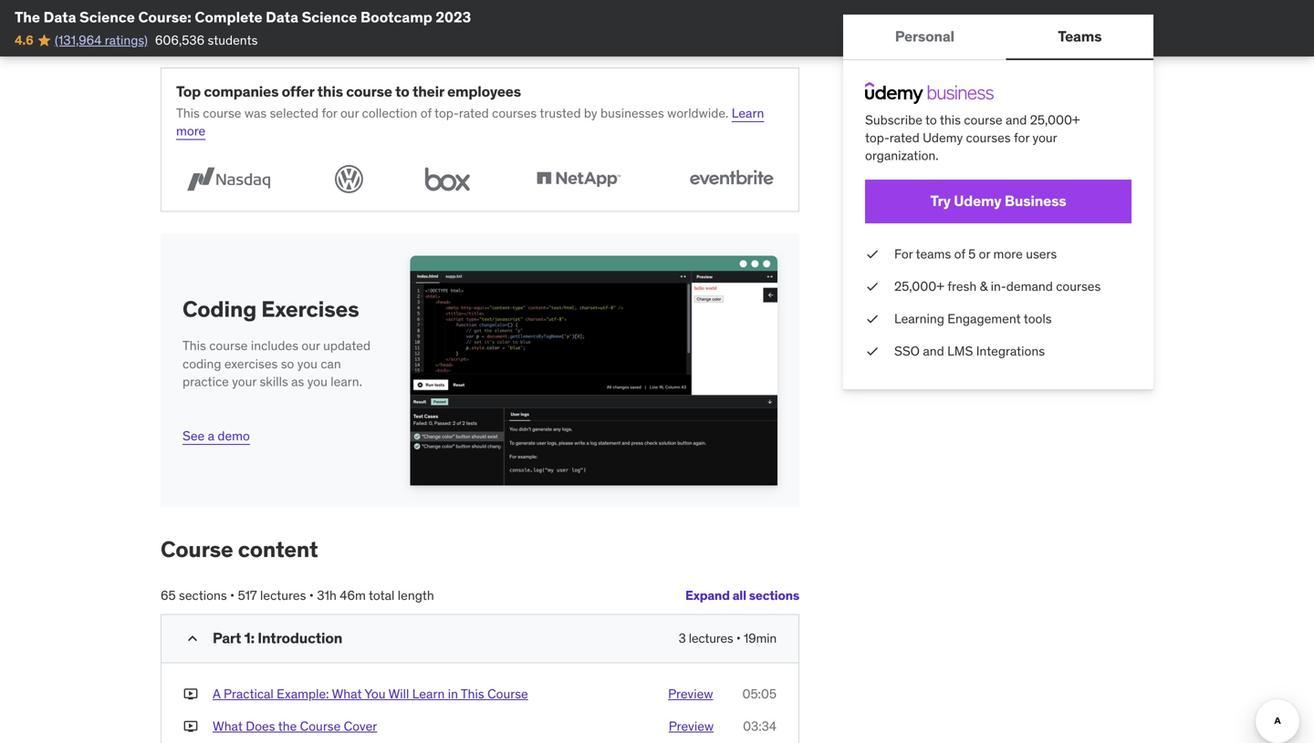 Task type: describe. For each thing, give the bounding box(es) containing it.
part 1: introduction
[[213, 629, 342, 648]]

course up the collection
[[346, 82, 392, 101]]

0 vertical spatial lectures
[[260, 588, 306, 604]]

teams button
[[1006, 15, 1153, 58]]

• for 3
[[736, 630, 741, 647]]

1 data from the left
[[43, 8, 76, 26]]

25,000+ inside subscribe to this course and 25,000+ top‑rated udemy courses for your organization.
[[1030, 112, 1080, 128]]

try
[[930, 192, 951, 211]]

will
[[388, 686, 409, 702]]

course:
[[138, 8, 191, 26]]

cover
[[344, 719, 377, 735]]

see a demo link
[[183, 413, 250, 445]]

0 horizontal spatial to
[[395, 82, 409, 101]]

expand
[[685, 588, 730, 604]]

1 vertical spatial and
[[923, 343, 944, 360]]

1 horizontal spatial our
[[340, 105, 359, 121]]

downloadable
[[223, 15, 314, 34]]

what does the course cover button
[[213, 718, 377, 736]]

practical
[[224, 686, 274, 702]]

example:
[[277, 686, 329, 702]]

• for 65
[[230, 588, 235, 604]]

3
[[679, 630, 686, 647]]

this inside button
[[461, 686, 484, 702]]

personal
[[895, 27, 954, 46]]

your inside this course includes our updated coding exercises so you can practice your skills as you learn.
[[232, 374, 256, 390]]

trusted
[[540, 105, 581, 121]]

demo
[[218, 428, 250, 444]]

expand all sections
[[685, 588, 799, 604]]

course down companies
[[203, 105, 241, 121]]

see
[[183, 428, 205, 444]]

see a demo
[[183, 428, 250, 444]]

resources
[[317, 15, 381, 34]]

complete
[[195, 8, 262, 26]]

top
[[176, 82, 201, 101]]

for
[[894, 246, 913, 262]]

you
[[364, 686, 386, 702]]

coding exercises
[[183, 296, 359, 323]]

courses inside subscribe to this course and 25,000+ top‑rated udemy courses for your organization.
[[966, 130, 1011, 146]]

top-
[[434, 105, 459, 121]]

learn.
[[331, 374, 362, 390]]

updated
[[323, 338, 371, 354]]

19min
[[744, 630, 777, 647]]

0 vertical spatial courses
[[492, 105, 537, 121]]

65
[[161, 588, 176, 604]]

a practical example: what you will learn in this course
[[213, 686, 528, 702]]

their
[[412, 82, 444, 101]]

this course includes our updated coding exercises so you can practice your skills as you learn.
[[183, 338, 371, 390]]

a
[[208, 428, 214, 444]]

integrations
[[976, 343, 1045, 360]]

learn more
[[176, 105, 764, 139]]

demand
[[1006, 278, 1053, 295]]

coding
[[183, 356, 221, 372]]

sso and lms integrations
[[894, 343, 1045, 360]]

exercises
[[261, 296, 359, 323]]

total
[[369, 588, 395, 604]]

fresh
[[947, 278, 977, 295]]

1:
[[244, 629, 255, 648]]

xsmall image for 25,000+
[[865, 278, 880, 296]]

was
[[244, 105, 267, 121]]

sections inside dropdown button
[[749, 588, 799, 604]]

businesses
[[600, 105, 664, 121]]

users
[[1026, 246, 1057, 262]]

0 vertical spatial you
[[297, 356, 318, 372]]

0 vertical spatial this
[[317, 82, 343, 101]]

539 downloadable resources
[[193, 15, 381, 34]]

rated
[[459, 105, 489, 121]]

companies
[[204, 82, 279, 101]]

expand all sections button
[[685, 578, 799, 614]]

xsmall image for for
[[865, 245, 880, 263]]

learn inside button
[[412, 686, 445, 702]]

the
[[278, 719, 297, 735]]

so
[[281, 356, 294, 372]]

learn inside learn more
[[732, 105, 764, 121]]

0 horizontal spatial sections
[[179, 588, 227, 604]]

netapp image
[[526, 162, 631, 197]]

coding
[[183, 296, 257, 323]]

course content
[[161, 536, 318, 564]]

course inside this course includes our updated coding exercises so you can practice your skills as you learn.
[[209, 338, 248, 354]]

sso
[[894, 343, 920, 360]]

preview for 03:34
[[669, 719, 714, 735]]

a practical example: what you will learn in this course button
[[213, 686, 528, 703]]

05:05
[[742, 686, 777, 702]]

udemy business image
[[865, 82, 994, 104]]

top companies offer this course to their employees
[[176, 82, 521, 101]]



Task type: locate. For each thing, give the bounding box(es) containing it.
does
[[246, 719, 275, 735]]

udemy
[[923, 130, 963, 146], [954, 192, 1002, 211]]

2 preview from the top
[[669, 719, 714, 735]]

or
[[979, 246, 990, 262]]

introduction
[[258, 629, 342, 648]]

• left 19min
[[736, 630, 741, 647]]

1 horizontal spatial •
[[309, 588, 314, 604]]

this inside subscribe to this course and 25,000+ top‑rated udemy courses for your organization.
[[940, 112, 961, 128]]

1 horizontal spatial data
[[266, 8, 298, 26]]

what left does
[[213, 719, 243, 735]]

1 horizontal spatial course
[[300, 719, 341, 735]]

1 vertical spatial of
[[954, 246, 965, 262]]

and inside subscribe to this course and 25,000+ top‑rated udemy courses for your organization.
[[1006, 112, 1027, 128]]

teams
[[1058, 27, 1102, 46]]

collection
[[362, 105, 417, 121]]

learning engagement tools
[[894, 311, 1052, 327]]

0 vertical spatial to
[[395, 82, 409, 101]]

udemy inside subscribe to this course and 25,000+ top‑rated udemy courses for your organization.
[[923, 130, 963, 146]]

all
[[732, 588, 746, 604]]

for inside subscribe to this course and 25,000+ top‑rated udemy courses for your organization.
[[1014, 130, 1029, 146]]

to up the collection
[[395, 82, 409, 101]]

learn more link
[[176, 105, 764, 139]]

science left "bootcamp"
[[302, 8, 357, 26]]

this course was selected for our collection of top-rated courses trusted by businesses worldwide.
[[176, 105, 729, 121]]

engagement
[[947, 311, 1021, 327]]

volkswagen image
[[329, 162, 369, 197]]

small image left the part
[[183, 630, 202, 648]]

the
[[15, 8, 40, 26]]

and right sso
[[923, 343, 944, 360]]

0 vertical spatial 25,000+
[[1030, 112, 1080, 128]]

0 horizontal spatial courses
[[492, 105, 537, 121]]

content
[[238, 536, 318, 564]]

0 vertical spatial for
[[322, 105, 337, 121]]

subscribe to this course and 25,000+ top‑rated udemy courses for your organization.
[[865, 112, 1080, 164]]

learn right worldwide.
[[732, 105, 764, 121]]

2 horizontal spatial •
[[736, 630, 741, 647]]

0 horizontal spatial our
[[302, 338, 320, 354]]

course up 65
[[161, 536, 233, 564]]

skills
[[260, 374, 288, 390]]

0 horizontal spatial more
[[176, 123, 206, 139]]

to down udemy business 'image'
[[925, 112, 937, 128]]

more right or
[[993, 246, 1023, 262]]

more inside learn more
[[176, 123, 206, 139]]

5
[[968, 246, 976, 262]]

2023
[[436, 8, 471, 26]]

course inside subscribe to this course and 25,000+ top‑rated udemy courses for your organization.
[[964, 112, 1003, 128]]

0 vertical spatial our
[[340, 105, 359, 121]]

this right in
[[461, 686, 484, 702]]

1 horizontal spatial more
[[993, 246, 1023, 262]]

&
[[980, 278, 988, 295]]

1 horizontal spatial lectures
[[689, 630, 733, 647]]

preview
[[668, 686, 713, 702], [669, 719, 714, 735]]

1 horizontal spatial courses
[[966, 130, 1011, 146]]

organization.
[[865, 148, 939, 164]]

0 vertical spatial of
[[420, 105, 432, 121]]

tools
[[1024, 311, 1052, 327]]

xsmall image
[[865, 245, 880, 263], [865, 278, 880, 296], [865, 310, 880, 328], [183, 686, 198, 703], [183, 718, 198, 736]]

0 horizontal spatial of
[[420, 105, 432, 121]]

your inside subscribe to this course and 25,000+ top‑rated udemy courses for your organization.
[[1033, 130, 1057, 146]]

small image
[[161, 14, 179, 35], [183, 630, 202, 648]]

data up (131,964 in the top of the page
[[43, 8, 76, 26]]

0 vertical spatial more
[[176, 123, 206, 139]]

for teams of 5 or more users
[[894, 246, 1057, 262]]

0 horizontal spatial what
[[213, 719, 243, 735]]

25,000+ fresh & in-demand courses
[[894, 278, 1101, 295]]

0 vertical spatial preview
[[668, 686, 713, 702]]

this for coding exercises
[[183, 338, 206, 354]]

tab list containing personal
[[843, 15, 1153, 60]]

1 horizontal spatial science
[[302, 8, 357, 26]]

courses
[[492, 105, 537, 121], [966, 130, 1011, 146], [1056, 278, 1101, 295]]

course right the
[[300, 719, 341, 735]]

by
[[584, 105, 597, 121]]

includes
[[251, 338, 298, 354]]

(131,964
[[55, 32, 102, 48]]

lms
[[947, 343, 973, 360]]

for down the top companies offer this course to their employees
[[322, 105, 337, 121]]

as
[[291, 374, 304, 390]]

business
[[1005, 192, 1066, 211]]

0 vertical spatial and
[[1006, 112, 1027, 128]]

65 sections • 517 lectures • 31h 46m total length
[[161, 588, 434, 604]]

selected
[[270, 105, 319, 121]]

• left 517
[[230, 588, 235, 604]]

this up coding
[[183, 338, 206, 354]]

more
[[176, 123, 206, 139], [993, 246, 1023, 262]]

1 horizontal spatial small image
[[183, 630, 202, 648]]

this right offer
[[317, 82, 343, 101]]

course down udemy business 'image'
[[964, 112, 1003, 128]]

try udemy business
[[930, 192, 1066, 211]]

in
[[448, 686, 458, 702]]

lectures right 3
[[689, 630, 733, 647]]

1 vertical spatial to
[[925, 112, 937, 128]]

udemy right try
[[954, 192, 1002, 211]]

0 horizontal spatial science
[[79, 8, 135, 26]]

0 horizontal spatial for
[[322, 105, 337, 121]]

0 vertical spatial what
[[332, 686, 362, 702]]

your down exercises
[[232, 374, 256, 390]]

1 vertical spatial course
[[487, 686, 528, 702]]

1 science from the left
[[79, 8, 135, 26]]

data right 'complete'
[[266, 8, 298, 26]]

to
[[395, 82, 409, 101], [925, 112, 937, 128]]

1 vertical spatial our
[[302, 338, 320, 354]]

1 vertical spatial udemy
[[954, 192, 1002, 211]]

1 preview from the top
[[668, 686, 713, 702]]

0 vertical spatial course
[[161, 536, 233, 564]]

sections right 65
[[179, 588, 227, 604]]

1 vertical spatial courses
[[966, 130, 1011, 146]]

3 lectures • 19min
[[679, 630, 777, 647]]

this for top companies offer this course to their employees
[[176, 105, 200, 121]]

course right in
[[487, 686, 528, 702]]

1 horizontal spatial 25,000+
[[1030, 112, 1080, 128]]

employees
[[447, 82, 521, 101]]

xsmall image for learning
[[865, 310, 880, 328]]

and
[[1006, 112, 1027, 128], [923, 343, 944, 360]]

our
[[340, 105, 359, 121], [302, 338, 320, 354]]

(131,964 ratings)
[[55, 32, 148, 48]]

1 horizontal spatial what
[[332, 686, 362, 702]]

learn left in
[[412, 686, 445, 702]]

our inside this course includes our updated coding exercises so you can practice your skills as you learn.
[[302, 338, 320, 354]]

2 vertical spatial courses
[[1056, 278, 1101, 295]]

1 vertical spatial more
[[993, 246, 1023, 262]]

teams
[[916, 246, 951, 262]]

science up '(131,964 ratings)'
[[79, 8, 135, 26]]

517
[[238, 588, 257, 604]]

length
[[398, 588, 434, 604]]

of left the "top-"
[[420, 105, 432, 121]]

0 horizontal spatial this
[[317, 82, 343, 101]]

0 vertical spatial your
[[1033, 130, 1057, 146]]

1 vertical spatial learn
[[412, 686, 445, 702]]

to inside subscribe to this course and 25,000+ top‑rated udemy courses for your organization.
[[925, 112, 937, 128]]

1 vertical spatial lectures
[[689, 630, 733, 647]]

• left 31h 46m
[[309, 588, 314, 604]]

udemy inside try udemy business link
[[954, 192, 1002, 211]]

preview down 3
[[668, 686, 713, 702]]

0 horizontal spatial small image
[[161, 14, 179, 35]]

data
[[43, 8, 76, 26], [266, 8, 298, 26]]

25,000+
[[1030, 112, 1080, 128], [894, 278, 944, 295]]

worldwide.
[[667, 105, 729, 121]]

preview left "03:34"
[[669, 719, 714, 735]]

this down top in the top of the page
[[176, 105, 200, 121]]

this down udemy business 'image'
[[940, 112, 961, 128]]

your up business
[[1033, 130, 1057, 146]]

2 science from the left
[[302, 8, 357, 26]]

courses down employees on the left top
[[492, 105, 537, 121]]

you right as
[[307, 374, 328, 390]]

course up exercises
[[209, 338, 248, 354]]

this
[[176, 105, 200, 121], [183, 338, 206, 354], [461, 686, 484, 702]]

small image left 539
[[161, 14, 179, 35]]

nasdaq image
[[176, 162, 281, 197]]

our left updated
[[302, 338, 320, 354]]

course
[[346, 82, 392, 101], [203, 105, 241, 121], [964, 112, 1003, 128], [209, 338, 248, 354]]

udemy up organization.
[[923, 130, 963, 146]]

0 vertical spatial learn
[[732, 105, 764, 121]]

31h 46m
[[317, 588, 366, 604]]

0 vertical spatial udemy
[[923, 130, 963, 146]]

what does the course cover
[[213, 719, 377, 735]]

lectures right 517
[[260, 588, 306, 604]]

2 vertical spatial this
[[461, 686, 484, 702]]

2 horizontal spatial course
[[487, 686, 528, 702]]

1 vertical spatial for
[[1014, 130, 1029, 146]]

xsmall image
[[865, 343, 880, 361]]

25,000+ up business
[[1030, 112, 1080, 128]]

1 vertical spatial this
[[940, 112, 961, 128]]

1 horizontal spatial learn
[[732, 105, 764, 121]]

personal button
[[843, 15, 1006, 58]]

box image
[[417, 162, 478, 197]]

0 horizontal spatial course
[[161, 536, 233, 564]]

539
[[193, 15, 219, 34]]

1 horizontal spatial this
[[940, 112, 961, 128]]

1 horizontal spatial your
[[1033, 130, 1057, 146]]

2 vertical spatial course
[[300, 719, 341, 735]]

1 horizontal spatial of
[[954, 246, 965, 262]]

a
[[213, 686, 221, 702]]

tab list
[[843, 15, 1153, 60]]

4.6
[[15, 32, 33, 48]]

bootcamp
[[360, 8, 432, 26]]

1 vertical spatial preview
[[669, 719, 714, 735]]

1 vertical spatial your
[[232, 374, 256, 390]]

what left you
[[332, 686, 362, 702]]

top‑rated
[[865, 130, 920, 146]]

this inside this course includes our updated coding exercises so you can practice your skills as you learn.
[[183, 338, 206, 354]]

offer
[[282, 82, 314, 101]]

for up business
[[1014, 130, 1029, 146]]

our down the top companies offer this course to their employees
[[340, 105, 359, 121]]

0 horizontal spatial •
[[230, 588, 235, 604]]

0 horizontal spatial data
[[43, 8, 76, 26]]

courses up try udemy business
[[966, 130, 1011, 146]]

students
[[208, 32, 258, 48]]

0 vertical spatial this
[[176, 105, 200, 121]]

1 vertical spatial 25,000+
[[894, 278, 944, 295]]

1 horizontal spatial and
[[1006, 112, 1027, 128]]

can
[[321, 356, 341, 372]]

1 vertical spatial small image
[[183, 630, 202, 648]]

and up try udemy business
[[1006, 112, 1027, 128]]

sections right all at bottom right
[[749, 588, 799, 604]]

1 horizontal spatial for
[[1014, 130, 1029, 146]]

1 horizontal spatial to
[[925, 112, 937, 128]]

0 horizontal spatial learn
[[412, 686, 445, 702]]

1 vertical spatial what
[[213, 719, 243, 735]]

25,000+ up the learning
[[894, 278, 944, 295]]

learn
[[732, 105, 764, 121], [412, 686, 445, 702]]

1 vertical spatial you
[[307, 374, 328, 390]]

your
[[1033, 130, 1057, 146], [232, 374, 256, 390]]

try udemy business link
[[865, 180, 1132, 223]]

0 horizontal spatial 25,000+
[[894, 278, 944, 295]]

eventbrite image
[[679, 162, 784, 197]]

sections
[[749, 588, 799, 604], [179, 588, 227, 604]]

courses right demand
[[1056, 278, 1101, 295]]

in-
[[991, 278, 1006, 295]]

2 data from the left
[[266, 8, 298, 26]]

what
[[332, 686, 362, 702], [213, 719, 243, 735]]

1 vertical spatial this
[[183, 338, 206, 354]]

0 horizontal spatial your
[[232, 374, 256, 390]]

0 horizontal spatial and
[[923, 343, 944, 360]]

preview for 05:05
[[668, 686, 713, 702]]

more down top in the top of the page
[[176, 123, 206, 139]]

2 horizontal spatial courses
[[1056, 278, 1101, 295]]

learning
[[894, 311, 944, 327]]

1 horizontal spatial sections
[[749, 588, 799, 604]]

you right "so"
[[297, 356, 318, 372]]

0 vertical spatial small image
[[161, 14, 179, 35]]

0 horizontal spatial lectures
[[260, 588, 306, 604]]

of left 5
[[954, 246, 965, 262]]



Task type: vqa. For each thing, say whether or not it's contained in the screenshot.
Coding Exercises This
yes



